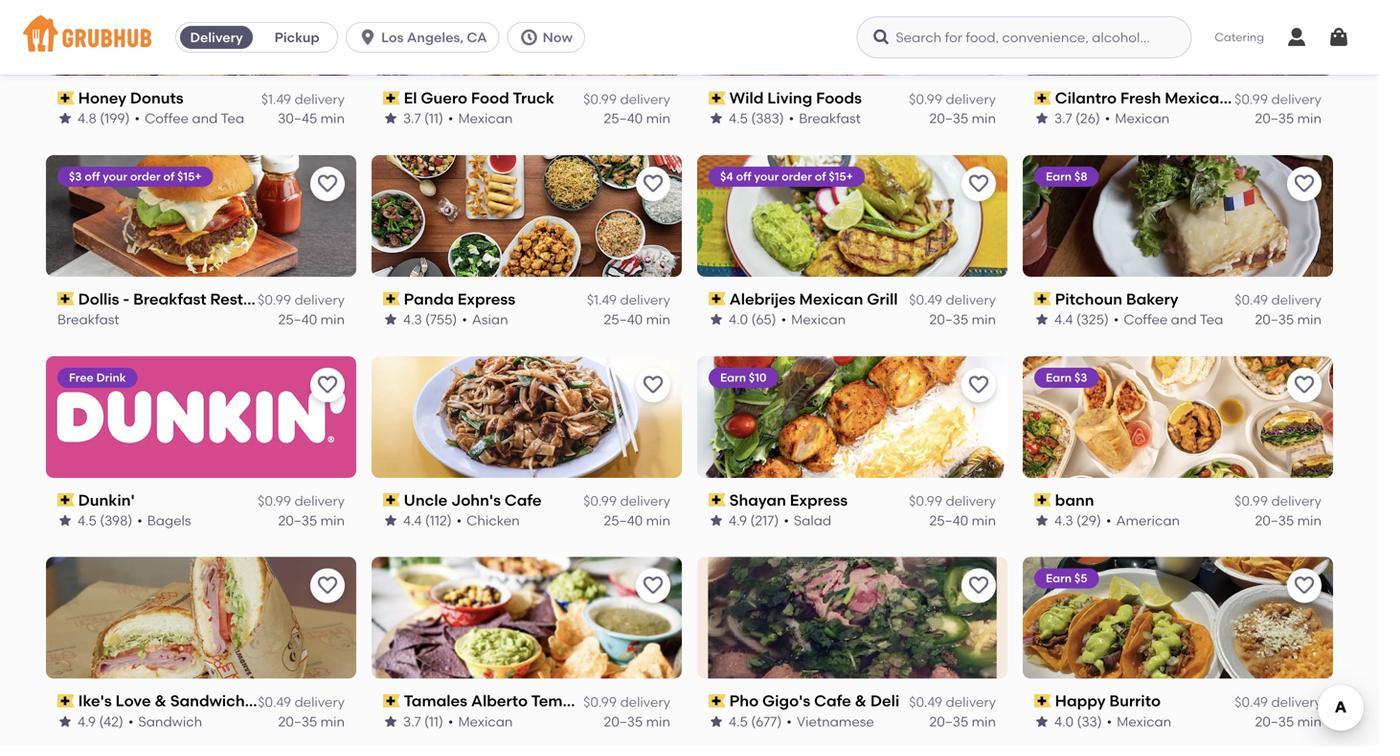 Task type: vqa. For each thing, say whether or not it's contained in the screenshot.


Task type: locate. For each thing, give the bounding box(es) containing it.
4.5 down pho
[[729, 714, 748, 730]]

el guero food truck
[[404, 89, 555, 107]]

$1.49 delivery for honey donuts
[[261, 91, 345, 107]]

subscription pass image left pitchoun
[[1035, 292, 1052, 306]]

25–40 min for el guero food truck
[[604, 110, 671, 127]]

cilantro fresh mexican grill logo image
[[1023, 0, 1334, 76]]

min for dollis - breakfast restaurant
[[321, 311, 345, 328]]

0 horizontal spatial and
[[192, 110, 218, 127]]

(65)
[[752, 311, 777, 328]]

0 vertical spatial and
[[192, 110, 218, 127]]

breakfast down dollis
[[57, 311, 119, 328]]

• american
[[1107, 513, 1181, 529]]

$3
[[69, 170, 82, 183], [1075, 371, 1088, 385]]

$0.99 delivery for dunkin'
[[258, 493, 345, 509]]

4.5 for pho gigo's cafe & deli
[[729, 714, 748, 730]]

25–40 min for dollis - breakfast restaurant
[[278, 311, 345, 328]]

0 horizontal spatial cafe
[[505, 491, 542, 510]]

3.7 down el
[[403, 110, 421, 127]]

4.0 left (65)
[[729, 311, 749, 328]]

1 horizontal spatial grill
[[1233, 89, 1264, 107]]

-
[[123, 290, 130, 308]]

your for alebrijes
[[755, 170, 779, 183]]

subscription pass image left the honey
[[57, 91, 74, 105]]

mexican for el guero food truck
[[458, 110, 513, 127]]

1 horizontal spatial $1.49
[[587, 292, 617, 308]]

20–35 for pho gigo's cafe & deli
[[930, 714, 969, 730]]

1 vertical spatial 3.7 (11)
[[403, 714, 444, 730]]

3.7 (11)
[[403, 110, 444, 127], [403, 714, 444, 730]]

$15+ down donuts in the left top of the page
[[177, 170, 202, 183]]

2 horizontal spatial breakfast
[[799, 110, 861, 127]]

mexican down fresh
[[1116, 110, 1170, 127]]

0 horizontal spatial order
[[130, 170, 161, 183]]

1 vertical spatial 4.0
[[1055, 714, 1074, 730]]

(42)
[[99, 714, 123, 730]]

• mexican
[[448, 110, 513, 127], [1106, 110, 1170, 127], [782, 311, 846, 328], [448, 714, 513, 730], [1107, 714, 1172, 730]]

subscription pass image left wild
[[709, 91, 726, 105]]

mexican down burrito
[[1118, 714, 1172, 730]]

$3 down 4.8
[[69, 170, 82, 183]]

subscription pass image for shayan express
[[709, 494, 726, 507]]

20–35 for wild living foods
[[930, 110, 969, 127]]

1 horizontal spatial of
[[815, 170, 827, 183]]

$0.99 delivery for dollis - breakfast restaurant
[[258, 292, 345, 308]]

4.0 for happy burrito
[[1055, 714, 1074, 730]]

honey donuts  logo image
[[46, 0, 356, 76]]

0 vertical spatial • coffee and tea
[[135, 110, 244, 127]]

0 horizontal spatial 4.9
[[78, 714, 96, 730]]

0 horizontal spatial your
[[103, 170, 127, 183]]

1 $15+ from the left
[[177, 170, 202, 183]]

1 horizontal spatial 4.0
[[1055, 714, 1074, 730]]

$0.99
[[584, 91, 617, 107], [910, 91, 943, 107], [1235, 91, 1269, 107], [258, 292, 291, 308], [258, 493, 291, 509], [584, 493, 617, 509], [910, 493, 943, 509], [1235, 493, 1269, 509], [584, 694, 617, 711]]

$0.49 delivery for ike's love & sandwiches
[[258, 694, 345, 711]]

• down pitchoun bakery
[[1114, 311, 1120, 328]]

• mexican down tamales alberto temple
[[448, 714, 513, 730]]

your down (199) on the left top of the page
[[103, 170, 127, 183]]

$0.49 delivery for pho gigo's cafe & deli
[[910, 694, 997, 711]]

subscription pass image left the bann
[[1035, 494, 1052, 507]]

order down donuts in the left top of the page
[[130, 170, 161, 183]]

3.7 for cilantro
[[1055, 110, 1073, 127]]

0 horizontal spatial 4.4
[[403, 513, 422, 529]]

$0.99 for dunkin'
[[258, 493, 291, 509]]

1 vertical spatial 4.3
[[1055, 513, 1074, 529]]

& left deli
[[855, 692, 867, 711]]

mexican right fresh
[[1166, 89, 1230, 107]]

• coffee and tea down bakery
[[1114, 311, 1224, 328]]

• for alebrijes mexican grill
[[782, 311, 787, 328]]

4.5 (383)
[[729, 110, 785, 127]]

0 horizontal spatial off
[[85, 170, 100, 183]]

guero
[[421, 89, 468, 107]]

grill
[[1233, 89, 1264, 107], [867, 290, 898, 308]]

happy burrito
[[1056, 692, 1161, 711]]

subscription pass image left dollis
[[57, 292, 74, 306]]

• coffee and tea for honey donuts
[[135, 110, 244, 127]]

• for happy burrito
[[1107, 714, 1113, 730]]

off down 4.8
[[85, 170, 100, 183]]

0 horizontal spatial svg image
[[520, 28, 539, 47]]

delivery for cilantro fresh mexican grill
[[1272, 91, 1322, 107]]

1 horizontal spatial tea
[[1201, 311, 1224, 328]]

• mexican down burrito
[[1107, 714, 1172, 730]]

1 vertical spatial • coffee and tea
[[1114, 311, 1224, 328]]

save this restaurant image for happy burrito
[[1294, 575, 1317, 598]]

• down shayan express
[[784, 513, 789, 529]]

american
[[1117, 513, 1181, 529]]

grill down the alebrijes mexican grill logo
[[867, 290, 898, 308]]

$1.49 for panda express
[[587, 292, 617, 308]]

1 horizontal spatial off
[[737, 170, 752, 183]]

0 horizontal spatial $1.49
[[261, 91, 291, 107]]

1 horizontal spatial • coffee and tea
[[1114, 311, 1224, 328]]

0 horizontal spatial breakfast
[[57, 311, 119, 328]]

tamales alberto temple
[[404, 692, 586, 711]]

0 vertical spatial 4.3
[[403, 311, 422, 328]]

0 horizontal spatial 4.0
[[729, 311, 749, 328]]

• right (112)
[[457, 513, 462, 529]]

delivery
[[190, 29, 243, 46]]

star icon image for uncle john's cafe
[[383, 513, 399, 529]]

express up salad
[[790, 491, 848, 510]]

$0.49 delivery for happy burrito
[[1235, 694, 1322, 711]]

1 vertical spatial 4.4
[[403, 513, 422, 529]]

your right '$4'
[[755, 170, 779, 183]]

delivery
[[295, 91, 345, 107], [620, 91, 671, 107], [946, 91, 997, 107], [1272, 91, 1322, 107], [295, 292, 345, 308], [620, 292, 671, 308], [946, 292, 997, 308], [1272, 292, 1322, 308], [295, 493, 345, 509], [620, 493, 671, 509], [946, 493, 997, 509], [1272, 493, 1322, 509], [295, 694, 345, 711], [620, 694, 671, 711], [946, 694, 997, 711], [1272, 694, 1322, 711]]

0 horizontal spatial 4.3
[[403, 311, 422, 328]]

• mexican down fresh
[[1106, 110, 1170, 127]]

dollis - breakfast restaurant
[[78, 290, 294, 308]]

1 horizontal spatial coffee
[[1124, 311, 1168, 328]]

• mexican down alebrijes mexican grill
[[782, 311, 846, 328]]

0 horizontal spatial &
[[155, 692, 167, 711]]

1 vertical spatial and
[[1172, 311, 1197, 328]]

0 horizontal spatial of
[[163, 170, 175, 183]]

1 vertical spatial 4.5
[[78, 513, 97, 529]]

0 horizontal spatial express
[[458, 290, 516, 308]]

3.7 left (26)
[[1055, 110, 1073, 127]]

off right '$4'
[[737, 170, 752, 183]]

bann
[[1056, 491, 1095, 510]]

grill down catering "button"
[[1233, 89, 1264, 107]]

3.7 down tamales
[[403, 714, 421, 730]]

$0.49 delivery for alebrijes mexican grill
[[910, 292, 997, 308]]

tea
[[221, 110, 244, 127], [1201, 311, 1224, 328]]

min for el guero food truck
[[646, 110, 671, 127]]

earn left $8
[[1046, 170, 1072, 183]]

pho gigo's cafe & deli logo image
[[698, 557, 1008, 679]]

0 horizontal spatial • coffee and tea
[[135, 110, 244, 127]]

4.5 down dunkin'
[[78, 513, 97, 529]]

2 vertical spatial 4.5
[[729, 714, 748, 730]]

star icon image for dunkin'
[[57, 513, 73, 529]]

cafe up • vietnamese
[[815, 692, 852, 711]]

earn for bann
[[1046, 371, 1072, 385]]

$15+ down • breakfast
[[829, 170, 854, 183]]

min for tamales alberto temple
[[646, 714, 671, 730]]

(11) down tamales
[[424, 714, 444, 730]]

subscription pass image left pho
[[709, 695, 726, 708]]

1 3.7 (11) from the top
[[403, 110, 444, 127]]

$0.99 delivery for wild living foods
[[910, 91, 997, 107]]

0 vertical spatial tea
[[221, 110, 244, 127]]

$0.49 delivery
[[910, 292, 997, 308], [1235, 292, 1322, 308], [258, 694, 345, 711], [910, 694, 997, 711], [1235, 694, 1322, 711]]

1 horizontal spatial order
[[782, 170, 813, 183]]

cafe
[[505, 491, 542, 510], [815, 692, 852, 711]]

4.4 down uncle at the left of page
[[403, 513, 422, 529]]

0 vertical spatial 4.0
[[729, 311, 749, 328]]

cafe for gigo's
[[815, 692, 852, 711]]

bann logo image
[[1023, 356, 1334, 478]]

(11) for tamales
[[424, 714, 444, 730]]

delivery for ike's love & sandwiches
[[295, 694, 345, 711]]

&
[[155, 692, 167, 711], [855, 692, 867, 711]]

0 horizontal spatial svg image
[[359, 28, 378, 47]]

20–35
[[930, 110, 969, 127], [1256, 110, 1295, 127], [930, 311, 969, 328], [1256, 311, 1295, 328], [278, 513, 317, 529], [1256, 513, 1295, 529], [278, 714, 317, 730], [604, 714, 643, 730], [930, 714, 969, 730], [1256, 714, 1295, 730]]

main navigation navigation
[[0, 0, 1380, 75]]

20–35 for cilantro fresh mexican grill
[[1256, 110, 1295, 127]]

0 horizontal spatial tea
[[221, 110, 244, 127]]

• for dunkin'
[[137, 513, 143, 529]]

delivery for pitchoun bakery
[[1272, 292, 1322, 308]]

subscription pass image left uncle at the left of page
[[383, 494, 400, 507]]

tea for pitchoun bakery
[[1201, 311, 1224, 328]]

• right (26)
[[1106, 110, 1111, 127]]

of down donuts in the left top of the page
[[163, 170, 175, 183]]

love
[[116, 692, 151, 711]]

delivery for panda express
[[620, 292, 671, 308]]

subscription pass image for bann
[[1035, 494, 1052, 507]]

subscription pass image left shayan
[[709, 494, 726, 507]]

(217)
[[751, 513, 779, 529]]

2 of from the left
[[815, 170, 827, 183]]

& up • sandwich
[[155, 692, 167, 711]]

shayan express logo image
[[698, 356, 1008, 478]]

1 vertical spatial tea
[[1201, 311, 1224, 328]]

2 (11) from the top
[[424, 714, 444, 730]]

1 horizontal spatial express
[[790, 491, 848, 510]]

1 vertical spatial $1.49
[[587, 292, 617, 308]]

vietnamese
[[797, 714, 875, 730]]

25–40 min for shayan express
[[930, 513, 997, 529]]

$0.99 for tamales alberto temple
[[584, 694, 617, 711]]

catering button
[[1202, 16, 1278, 59]]

subscription pass image
[[57, 91, 74, 105], [1035, 91, 1052, 105], [57, 292, 74, 306], [383, 292, 400, 306], [1035, 494, 1052, 507], [383, 695, 400, 708], [709, 695, 726, 708], [1035, 695, 1052, 708]]

• down tamales
[[448, 714, 454, 730]]

fresh
[[1121, 89, 1162, 107]]

25–40 min for uncle john's cafe
[[604, 513, 671, 529]]

• for wild living foods
[[789, 110, 795, 127]]

0 vertical spatial 4.5
[[729, 110, 748, 127]]

4.5 down wild
[[729, 110, 748, 127]]

3.7 (26)
[[1055, 110, 1101, 127]]

star icon image
[[57, 111, 73, 126], [383, 111, 399, 126], [709, 111, 724, 126], [1035, 111, 1050, 126], [383, 312, 399, 327], [709, 312, 724, 327], [1035, 312, 1050, 327], [57, 513, 73, 529], [383, 513, 399, 529], [709, 513, 724, 529], [1035, 513, 1050, 529], [57, 714, 73, 730], [383, 714, 399, 730], [709, 714, 724, 730], [1035, 714, 1050, 730]]

• down 'gigo's'
[[787, 714, 792, 730]]

$1.49
[[261, 91, 291, 107], [587, 292, 617, 308]]

mexican down alebrijes mexican grill
[[792, 311, 846, 328]]

3.7 for tamales
[[403, 714, 421, 730]]

• salad
[[784, 513, 832, 529]]

•
[[135, 110, 140, 127], [448, 110, 454, 127], [789, 110, 795, 127], [1106, 110, 1111, 127], [462, 311, 467, 328], [782, 311, 787, 328], [1114, 311, 1120, 328], [137, 513, 143, 529], [457, 513, 462, 529], [784, 513, 789, 529], [1107, 513, 1112, 529], [128, 714, 134, 730], [448, 714, 454, 730], [787, 714, 792, 730], [1107, 714, 1113, 730]]

happy
[[1056, 692, 1106, 711]]

20–35 min for dunkin'
[[278, 513, 345, 529]]

earn left $10
[[721, 371, 747, 385]]

order down • breakfast
[[782, 170, 813, 183]]

delivery for el guero food truck
[[620, 91, 671, 107]]

uncle john's cafe
[[404, 491, 542, 510]]

(325)
[[1077, 311, 1110, 328]]

1 vertical spatial express
[[790, 491, 848, 510]]

shayan express
[[730, 491, 848, 510]]

and
[[192, 110, 218, 127], [1172, 311, 1197, 328]]

• right (29)
[[1107, 513, 1112, 529]]

4.3 down the bann
[[1055, 513, 1074, 529]]

tea for honey donuts
[[221, 110, 244, 127]]

0 vertical spatial coffee
[[145, 110, 189, 127]]

• mexican down el guero food truck
[[448, 110, 513, 127]]

4.8 (199)
[[78, 110, 130, 127]]

pitchoun
[[1056, 290, 1123, 308]]

star icon image for cilantro fresh mexican grill
[[1035, 111, 1050, 126]]

1 vertical spatial breakfast
[[133, 290, 207, 308]]

4.0 left (33)
[[1055, 714, 1074, 730]]

• down the panda express
[[462, 311, 467, 328]]

delivery for honey donuts
[[295, 91, 345, 107]]

• right (33)
[[1107, 714, 1113, 730]]

svg image
[[1286, 26, 1309, 49], [359, 28, 378, 47], [872, 28, 892, 47]]

1 vertical spatial 4.9
[[78, 714, 96, 730]]

0 horizontal spatial $1.49 delivery
[[261, 91, 345, 107]]

1 off from the left
[[85, 170, 100, 183]]

20–35 min for tamales alberto temple
[[604, 714, 671, 730]]

$3 down 4.4 (325)
[[1075, 371, 1088, 385]]

bakery
[[1127, 290, 1179, 308]]

4.9
[[729, 513, 748, 529], [78, 714, 96, 730]]

• down guero
[[448, 110, 454, 127]]

• down living
[[789, 110, 795, 127]]

save this restaurant image
[[642, 172, 665, 195], [1294, 172, 1317, 195], [642, 374, 665, 397], [968, 374, 991, 397], [642, 575, 665, 598]]

1 vertical spatial (11)
[[424, 714, 444, 730]]

delivery for wild living foods
[[946, 91, 997, 107]]

tamales alberto temple logo image
[[372, 557, 682, 679]]

tamales
[[404, 692, 468, 711]]

0 vertical spatial 3.7 (11)
[[403, 110, 444, 127]]

0 vertical spatial cafe
[[505, 491, 542, 510]]

3.7
[[403, 110, 421, 127], [1055, 110, 1073, 127], [403, 714, 421, 730]]

0 vertical spatial breakfast
[[799, 110, 861, 127]]

2 off from the left
[[737, 170, 752, 183]]

star icon image for pitchoun bakery
[[1035, 312, 1050, 327]]

3.7 (11) down el
[[403, 110, 444, 127]]

save this restaurant image for bann
[[1294, 374, 1317, 397]]

2 order from the left
[[782, 170, 813, 183]]

• asian
[[462, 311, 509, 328]]

uncle john's cafe logo image
[[372, 356, 682, 478]]

subscription pass image left 'cilantro'
[[1035, 91, 1052, 105]]

mexican down tamales alberto temple
[[458, 714, 513, 730]]

0 vertical spatial $1.49 delivery
[[261, 91, 345, 107]]

save this restaurant button
[[310, 167, 345, 201], [636, 167, 671, 201], [962, 167, 997, 201], [1288, 167, 1322, 201], [310, 368, 345, 402], [636, 368, 671, 402], [962, 368, 997, 402], [1288, 368, 1322, 402], [310, 569, 345, 603], [636, 569, 671, 603], [962, 569, 997, 603], [1288, 569, 1322, 603]]

ike's love & sandwiches
[[78, 692, 262, 711]]

0 vertical spatial 4.9
[[729, 513, 748, 529]]

• for ike's love & sandwiches
[[128, 714, 134, 730]]

express for shayan express
[[790, 491, 848, 510]]

ca
[[467, 29, 487, 46]]

• right (65)
[[782, 311, 787, 328]]

restaurant
[[210, 290, 294, 308]]

earn left $5
[[1046, 572, 1072, 586]]

$0.99 for uncle john's cafe
[[584, 493, 617, 509]]

mexican down the food
[[458, 110, 513, 127]]

1 (11) from the top
[[424, 110, 444, 127]]

• right (42)
[[128, 714, 134, 730]]

svg image
[[1328, 26, 1351, 49], [520, 28, 539, 47]]

min for wild living foods
[[972, 110, 997, 127]]

subscription pass image left panda
[[383, 292, 400, 306]]

20–35 min
[[930, 110, 997, 127], [1256, 110, 1322, 127], [930, 311, 997, 328], [1256, 311, 1322, 328], [278, 513, 345, 529], [1256, 513, 1322, 529], [278, 714, 345, 730], [604, 714, 671, 730], [930, 714, 997, 730], [1256, 714, 1322, 730]]

2 $15+ from the left
[[829, 170, 854, 183]]

subscription pass image left dunkin'
[[57, 494, 74, 507]]

min for pho gigo's cafe & deli
[[972, 714, 997, 730]]

of down • breakfast
[[815, 170, 827, 183]]

wild
[[730, 89, 764, 107]]

4.5
[[729, 110, 748, 127], [78, 513, 97, 529], [729, 714, 748, 730]]

$0.49
[[910, 292, 943, 308], [1235, 292, 1269, 308], [258, 694, 291, 711], [910, 694, 943, 711], [1235, 694, 1269, 711]]

and down bakery
[[1172, 311, 1197, 328]]

• down honey donuts
[[135, 110, 140, 127]]

star icon image for bann
[[1035, 513, 1050, 529]]

4.9 down ike's
[[78, 714, 96, 730]]

0 horizontal spatial $3
[[69, 170, 82, 183]]

deli
[[871, 692, 900, 711]]

subscription pass image left tamales
[[383, 695, 400, 708]]

• bagels
[[137, 513, 191, 529]]

delivery for tamales alberto temple
[[620, 694, 671, 711]]

coffee down bakery
[[1124, 311, 1168, 328]]

subscription pass image left el
[[383, 91, 400, 105]]

coffee down donuts in the left top of the page
[[145, 110, 189, 127]]

1 vertical spatial cafe
[[815, 692, 852, 711]]

1 vertical spatial coffee
[[1124, 311, 1168, 328]]

1 horizontal spatial cafe
[[815, 692, 852, 711]]

• coffee and tea down donuts in the left top of the page
[[135, 110, 244, 127]]

alberto
[[471, 692, 528, 711]]

foods
[[817, 89, 862, 107]]

0 horizontal spatial grill
[[867, 290, 898, 308]]

express up • asian
[[458, 290, 516, 308]]

cafe up chicken
[[505, 491, 542, 510]]

0 vertical spatial grill
[[1233, 89, 1264, 107]]

0 horizontal spatial coffee
[[145, 110, 189, 127]]

2 your from the left
[[755, 170, 779, 183]]

$4 off your order of $15+
[[721, 170, 854, 183]]

4.8
[[78, 110, 97, 127]]

1 your from the left
[[103, 170, 127, 183]]

4.9 left (217)
[[729, 513, 748, 529]]

1 horizontal spatial your
[[755, 170, 779, 183]]

of
[[163, 170, 175, 183], [815, 170, 827, 183]]

4.4 for uncle john's cafe
[[403, 513, 422, 529]]

0 horizontal spatial $15+
[[177, 170, 202, 183]]

3.7 (11) down tamales
[[403, 714, 444, 730]]

min for alebrijes mexican grill
[[972, 311, 997, 328]]

subscription pass image left alebrijes
[[709, 292, 726, 306]]

1 horizontal spatial 4.3
[[1055, 513, 1074, 529]]

1 order from the left
[[130, 170, 161, 183]]

1 horizontal spatial $15+
[[829, 170, 854, 183]]

breakfast down foods
[[799, 110, 861, 127]]

wild living foods
[[730, 89, 862, 107]]

20–35 for pitchoun bakery
[[1256, 311, 1295, 328]]

delivery for shayan express
[[946, 493, 997, 509]]

0 vertical spatial $1.49
[[261, 91, 291, 107]]

min for uncle john's cafe
[[646, 513, 671, 529]]

$0.99 delivery for uncle john's cafe
[[584, 493, 671, 509]]

earn down 4.4 (325)
[[1046, 371, 1072, 385]]

subscription pass image left happy
[[1035, 695, 1052, 708]]

mexican right alebrijes
[[800, 290, 864, 308]]

1 vertical spatial $3
[[1075, 371, 1088, 385]]

earn $10
[[721, 371, 767, 385]]

1 horizontal spatial $3
[[1075, 371, 1088, 385]]

1 of from the left
[[163, 170, 175, 183]]

• right (398)
[[137, 513, 143, 529]]

breakfast
[[799, 110, 861, 127], [133, 290, 207, 308], [57, 311, 119, 328]]

ike's
[[78, 692, 112, 711]]

subscription pass image for pho gigo's cafe & deli
[[709, 695, 726, 708]]

0 vertical spatial express
[[458, 290, 516, 308]]

of for mexican
[[815, 170, 827, 183]]

subscription pass image left ike's
[[57, 695, 74, 708]]

$0.99 delivery
[[584, 91, 671, 107], [910, 91, 997, 107], [1235, 91, 1322, 107], [258, 292, 345, 308], [258, 493, 345, 509], [584, 493, 671, 509], [910, 493, 997, 509], [1235, 493, 1322, 509], [584, 694, 671, 711]]

subscription pass image
[[383, 91, 400, 105], [709, 91, 726, 105], [709, 292, 726, 306], [1035, 292, 1052, 306], [57, 494, 74, 507], [383, 494, 400, 507], [709, 494, 726, 507], [57, 695, 74, 708]]

• vietnamese
[[787, 714, 875, 730]]

star icon image for happy burrito
[[1035, 714, 1050, 730]]

1 horizontal spatial &
[[855, 692, 867, 711]]

and down the honey donuts  logo
[[192, 110, 218, 127]]

(11) down guero
[[424, 110, 444, 127]]

mexican for alebrijes mexican grill
[[792, 311, 846, 328]]

1 horizontal spatial 4.4
[[1055, 311, 1074, 328]]

1 horizontal spatial svg image
[[1328, 26, 1351, 49]]

(677)
[[752, 714, 782, 730]]

2 3.7 (11) from the top
[[403, 714, 444, 730]]

25–40 min
[[604, 110, 671, 127], [278, 311, 345, 328], [604, 311, 671, 328], [604, 513, 671, 529], [930, 513, 997, 529]]

save this restaurant image
[[316, 172, 339, 195], [968, 172, 991, 195], [316, 374, 339, 397], [1294, 374, 1317, 397], [316, 575, 339, 598], [968, 575, 991, 598], [1294, 575, 1317, 598]]

panda express
[[404, 290, 516, 308]]

of for -
[[163, 170, 175, 183]]

4.3 down panda
[[403, 311, 422, 328]]

4.0 (65)
[[729, 311, 777, 328]]

subscription pass image for dunkin'
[[57, 494, 74, 507]]

dollis - breakfast restaurant logo image
[[46, 155, 356, 277]]

0 vertical spatial (11)
[[424, 110, 444, 127]]

1 horizontal spatial and
[[1172, 311, 1197, 328]]

star icon image for alebrijes mexican grill
[[709, 312, 724, 327]]

20–35 for alebrijes mexican grill
[[930, 311, 969, 328]]

star icon image for shayan express
[[709, 513, 724, 529]]

breakfast right the - at the top left of page
[[133, 290, 207, 308]]

star icon image for ike's love & sandwiches
[[57, 714, 73, 730]]

1 horizontal spatial 4.9
[[729, 513, 748, 529]]

1 vertical spatial $1.49 delivery
[[587, 292, 671, 308]]

0 vertical spatial 4.4
[[1055, 311, 1074, 328]]

4.4 left (325)
[[1055, 311, 1074, 328]]

1 horizontal spatial $1.49 delivery
[[587, 292, 671, 308]]



Task type: describe. For each thing, give the bounding box(es) containing it.
alebrijes mexican grill
[[730, 290, 898, 308]]

express for panda express
[[458, 290, 516, 308]]

(398)
[[100, 513, 133, 529]]

$0.99 for cilantro fresh mexican grill
[[1235, 91, 1269, 107]]

30–45
[[278, 110, 317, 127]]

cilantro
[[1056, 89, 1117, 107]]

$10
[[749, 371, 767, 385]]

4.5 for wild living foods
[[729, 110, 748, 127]]

min for pitchoun bakery
[[1298, 311, 1322, 328]]

dollis
[[78, 290, 119, 308]]

• for panda express
[[462, 311, 467, 328]]

chicken
[[467, 513, 520, 529]]

your for dollis
[[103, 170, 127, 183]]

min for honey donuts
[[321, 110, 345, 127]]

bagels
[[147, 513, 191, 529]]

drink
[[96, 371, 126, 385]]

25–40 min for panda express
[[604, 311, 671, 328]]

earn $3
[[1046, 371, 1088, 385]]

1 vertical spatial grill
[[867, 290, 898, 308]]

star icon image for honey donuts
[[57, 111, 73, 126]]

$1.49 delivery for panda express
[[587, 292, 671, 308]]

delivery for dollis - breakfast restaurant
[[295, 292, 345, 308]]

• mexican for alberto
[[448, 714, 513, 730]]

$0.99 for wild living foods
[[910, 91, 943, 107]]

4.9 (42)
[[78, 714, 123, 730]]

3.7 (11) for el
[[403, 110, 444, 127]]

3.7 (11) for tamales
[[403, 714, 444, 730]]

(33)
[[1078, 714, 1103, 730]]

panda
[[404, 290, 454, 308]]

sandwich
[[138, 714, 202, 730]]

• for bann
[[1107, 513, 1112, 529]]

off for dollis
[[85, 170, 100, 183]]

1 horizontal spatial svg image
[[872, 28, 892, 47]]

4.0 for alebrijes mexican grill
[[729, 311, 749, 328]]

$4
[[721, 170, 734, 183]]

save this restaurant image for panda express
[[642, 172, 665, 195]]

and for donuts
[[192, 110, 218, 127]]

4.9 for ike's love & sandwiches
[[78, 714, 96, 730]]

4.5 (677)
[[729, 714, 782, 730]]

min for panda express
[[646, 311, 671, 328]]

delivery button
[[176, 22, 257, 53]]

min for ike's love & sandwiches
[[321, 714, 345, 730]]

(26)
[[1076, 110, 1101, 127]]

• mexican for fresh
[[1106, 110, 1170, 127]]

20–35 min for wild living foods
[[930, 110, 997, 127]]

20–35 for tamales alberto temple
[[604, 714, 643, 730]]

salad
[[794, 513, 832, 529]]

20–35 for dunkin'
[[278, 513, 317, 529]]

• sandwich
[[128, 714, 202, 730]]

delivery for pho gigo's cafe & deli
[[946, 694, 997, 711]]

4.5 (398)
[[78, 513, 133, 529]]

min for dunkin'
[[321, 513, 345, 529]]

1 horizontal spatial breakfast
[[133, 290, 207, 308]]

pitchoun bakery
[[1056, 290, 1179, 308]]

(112)
[[425, 513, 452, 529]]

25–40 for panda express
[[604, 311, 643, 328]]

2 & from the left
[[855, 692, 867, 711]]

earn $8
[[1046, 170, 1088, 183]]

pickup
[[275, 29, 320, 46]]

$8
[[1075, 170, 1088, 183]]

4.5 for dunkin'
[[78, 513, 97, 529]]

(755)
[[426, 311, 457, 328]]

save this restaurant image for tamales alberto temple
[[642, 575, 665, 598]]

now
[[543, 29, 573, 46]]

alebrijes mexican grill logo image
[[698, 155, 1008, 277]]

now button
[[508, 22, 593, 53]]

$3 off your order of $15+
[[69, 170, 202, 183]]

pitchoun bakery logo image
[[1023, 155, 1334, 277]]

sandwiches
[[170, 692, 262, 711]]

4.0 (33)
[[1055, 714, 1103, 730]]

shayan
[[730, 491, 787, 510]]

dunkin' logo image
[[46, 356, 356, 478]]

catering
[[1215, 30, 1265, 44]]

4.3 (29)
[[1055, 513, 1102, 529]]

(383)
[[752, 110, 785, 127]]

free drink
[[69, 371, 126, 385]]

cilantro fresh mexican grill
[[1056, 89, 1264, 107]]

el guero food truck logo image
[[372, 0, 682, 76]]

coffee for donuts
[[145, 110, 189, 127]]

john's
[[451, 491, 501, 510]]

angeles,
[[407, 29, 464, 46]]

$0.99 delivery for cilantro fresh mexican grill
[[1235, 91, 1322, 107]]

delivery for happy burrito
[[1272, 694, 1322, 711]]

subscription pass image for alebrijes mexican grill
[[709, 292, 726, 306]]

subscription pass image for panda express
[[383, 292, 400, 306]]

pho gigo's cafe & deli
[[730, 692, 900, 711]]

$1.49 for honey donuts
[[261, 91, 291, 107]]

4.4 (112)
[[403, 513, 452, 529]]

• for honey donuts
[[135, 110, 140, 127]]

25–40 for shayan express
[[930, 513, 969, 529]]

mexican for cilantro fresh mexican grill
[[1116, 110, 1170, 127]]

save this restaurant image for dunkin'
[[316, 374, 339, 397]]

honey
[[78, 89, 126, 107]]

delivery for bann
[[1272, 493, 1322, 509]]

• chicken
[[457, 513, 520, 529]]

happy burrito logo image
[[1023, 557, 1334, 679]]

0 vertical spatial $3
[[69, 170, 82, 183]]

wild living foods logo image
[[698, 0, 1008, 76]]

food
[[471, 89, 510, 107]]

1 & from the left
[[155, 692, 167, 711]]

and for bakery
[[1172, 311, 1197, 328]]

los angeles, ca
[[382, 29, 487, 46]]

pickup button
[[257, 22, 337, 53]]

uncle
[[404, 491, 448, 510]]

$15+ for breakfast
[[177, 170, 202, 183]]

• for cilantro fresh mexican grill
[[1106, 110, 1111, 127]]

alebrijes
[[730, 290, 796, 308]]

20–35 for ike's love & sandwiches
[[278, 714, 317, 730]]

ike's love & sandwiches logo image
[[46, 557, 356, 679]]

Search for food, convenience, alcohol... search field
[[857, 16, 1192, 58]]

min for cilantro fresh mexican grill
[[1298, 110, 1322, 127]]

20–35 min for pitchoun bakery
[[1256, 311, 1322, 328]]

star icon image for panda express
[[383, 312, 399, 327]]

subscription pass image for dollis - breakfast restaurant
[[57, 292, 74, 306]]

star icon image for tamales alberto temple
[[383, 714, 399, 730]]

earn $5
[[1046, 572, 1088, 586]]

$0.99 for dollis - breakfast restaurant
[[258, 292, 291, 308]]

los angeles, ca button
[[346, 22, 508, 53]]

el
[[404, 89, 417, 107]]

$0.99 delivery for tamales alberto temple
[[584, 694, 671, 711]]

$0.99 delivery for el guero food truck
[[584, 91, 671, 107]]

save this restaurant image for uncle john's cafe
[[642, 374, 665, 397]]

earn for happy burrito
[[1046, 572, 1072, 586]]

• for el guero food truck
[[448, 110, 454, 127]]

• for shayan express
[[784, 513, 789, 529]]

svg image inside "now" button
[[520, 28, 539, 47]]

20–35 min for cilantro fresh mexican grill
[[1256, 110, 1322, 127]]

4.3 for bann
[[1055, 513, 1074, 529]]

delivery for uncle john's cafe
[[620, 493, 671, 509]]

truck
[[513, 89, 555, 107]]

earn for pitchoun bakery
[[1046, 170, 1072, 183]]

svg image inside "los angeles, ca" 'button'
[[359, 28, 378, 47]]

30–45 min
[[278, 110, 345, 127]]

4.3 (755)
[[403, 311, 457, 328]]

donuts
[[130, 89, 184, 107]]

gigo's
[[763, 692, 811, 711]]

asian
[[472, 311, 509, 328]]

subscription pass image for happy burrito
[[1035, 695, 1052, 708]]

$0.49 for pitchoun bakery
[[1235, 292, 1269, 308]]

delivery for dunkin'
[[295, 493, 345, 509]]

temple
[[531, 692, 586, 711]]

2 horizontal spatial svg image
[[1286, 26, 1309, 49]]

free
[[69, 371, 94, 385]]

subscription pass image for ike's love & sandwiches
[[57, 695, 74, 708]]

earn for shayan express
[[721, 371, 747, 385]]

honey donuts
[[78, 89, 184, 107]]

living
[[768, 89, 813, 107]]

• coffee and tea for pitchoun bakery
[[1114, 311, 1224, 328]]

los
[[382, 29, 404, 46]]

pho
[[730, 692, 759, 711]]

4.4 (325)
[[1055, 311, 1110, 328]]

(29)
[[1077, 513, 1102, 529]]

panda express logo image
[[372, 155, 682, 277]]

$0.49 for happy burrito
[[1235, 694, 1269, 711]]

2 vertical spatial breakfast
[[57, 311, 119, 328]]

4.4 for pitchoun bakery
[[1055, 311, 1074, 328]]

(199)
[[100, 110, 130, 127]]

subscription pass image for pitchoun bakery
[[1035, 292, 1052, 306]]



